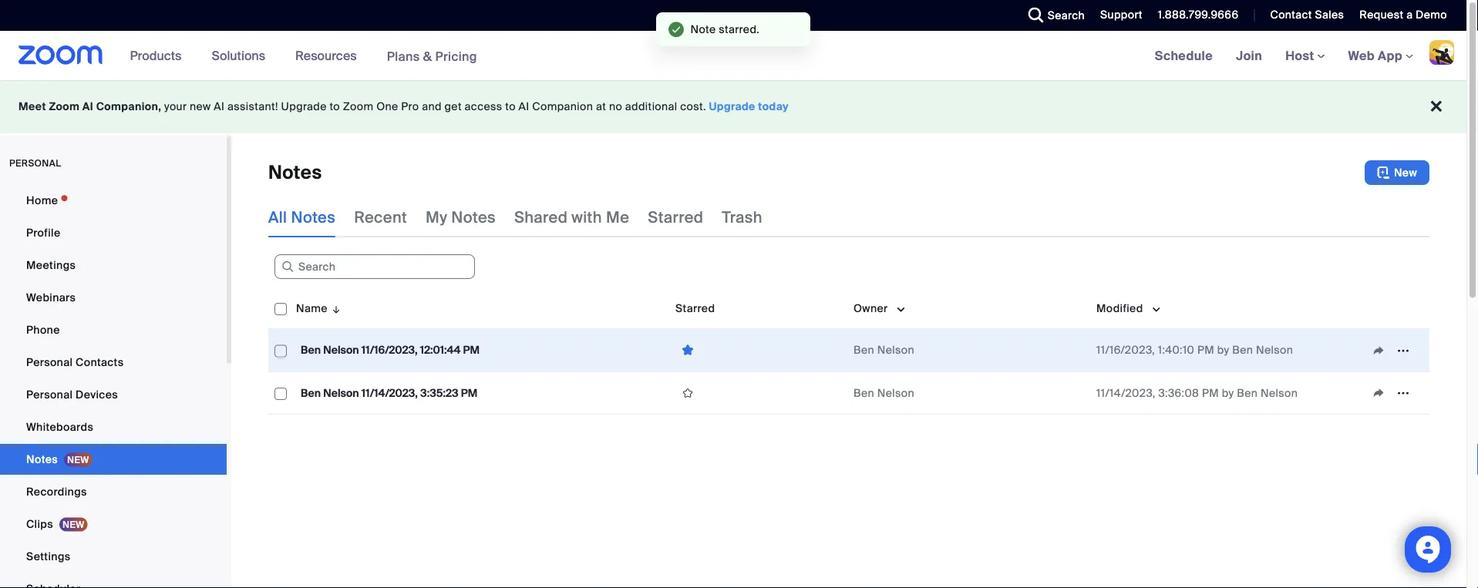 Task type: describe. For each thing, give the bounding box(es) containing it.
meetings navigation
[[1143, 31, 1467, 81]]

application containing name
[[268, 288, 1441, 426]]

&
[[423, 48, 432, 64]]

with
[[572, 207, 602, 227]]

personal for personal devices
[[26, 388, 73, 402]]

my
[[426, 207, 447, 227]]

contact
[[1271, 8, 1312, 22]]

personal menu menu
[[0, 185, 227, 588]]

plans
[[387, 48, 420, 64]]

application for 11/14/2023, 3:36:08 pm by ben nelson
[[1367, 382, 1424, 405]]

11/16/2023, inside button
[[362, 343, 418, 357]]

request
[[1360, 8, 1404, 22]]

companion,
[[96, 99, 161, 114]]

notes inside personal menu menu
[[26, 452, 58, 467]]

webinars link
[[0, 282, 227, 313]]

ben nelson 11/14/2023, 3:35:23 pm
[[301, 386, 478, 400]]

personal devices link
[[0, 379, 227, 410]]

application for 11/16/2023, 1:40:10 pm by ben nelson
[[1367, 339, 1424, 362]]

web
[[1349, 47, 1375, 64]]

3:35:23
[[420, 386, 459, 400]]

12:01:44
[[420, 343, 461, 357]]

at
[[596, 99, 606, 114]]

Search text field
[[275, 255, 475, 279]]

settings link
[[0, 541, 227, 572]]

tabs of all notes page tab list
[[268, 197, 763, 238]]

2 upgrade from the left
[[709, 99, 756, 114]]

phone link
[[0, 315, 227, 346]]

3 ai from the left
[[519, 99, 529, 114]]

meet
[[19, 99, 46, 114]]

note
[[691, 22, 716, 36]]

new
[[190, 99, 211, 114]]

1:40:10
[[1158, 343, 1195, 357]]

trash
[[722, 207, 763, 227]]

personal for personal contacts
[[26, 355, 73, 369]]

notes right 'my'
[[451, 207, 496, 227]]

join
[[1236, 47, 1263, 64]]

ben nelson for 11/14/2023,
[[854, 386, 915, 400]]

webinars
[[26, 290, 76, 305]]

arrow down image
[[328, 299, 342, 318]]

plans & pricing
[[387, 48, 477, 64]]

nelson inside button
[[323, 343, 359, 357]]

1 upgrade from the left
[[281, 99, 327, 114]]

ben nelson 11/14/2023, 3:35:23 pm button
[[296, 383, 482, 403]]

assistant!
[[227, 99, 278, 114]]

11/16/2023, 1:40:10 pm by ben nelson
[[1097, 343, 1293, 357]]

2 ai from the left
[[214, 99, 225, 114]]

ben inside "button"
[[301, 386, 321, 400]]

contact sales
[[1271, 8, 1345, 22]]

products button
[[130, 31, 188, 80]]

ben inside button
[[301, 343, 321, 357]]

one
[[376, 99, 398, 114]]

app
[[1378, 47, 1403, 64]]

and
[[422, 99, 442, 114]]

zoom logo image
[[19, 46, 103, 65]]

pricing
[[435, 48, 477, 64]]

web app button
[[1349, 47, 1414, 64]]

2 to from the left
[[505, 99, 516, 114]]

profile link
[[0, 217, 227, 248]]

demo
[[1416, 8, 1448, 22]]

home
[[26, 193, 58, 207]]

settings
[[26, 549, 71, 564]]

all notes
[[268, 207, 336, 227]]

search
[[1048, 8, 1085, 22]]

owner
[[854, 301, 888, 315]]

clips link
[[0, 509, 227, 540]]

banner containing products
[[0, 31, 1467, 81]]

products
[[130, 47, 182, 64]]

additional
[[625, 99, 678, 114]]

pro
[[401, 99, 419, 114]]

recent
[[354, 207, 407, 227]]

notes right all in the left of the page
[[291, 207, 336, 227]]

upgrade today link
[[709, 99, 789, 114]]

new
[[1394, 165, 1418, 180]]

join link
[[1225, 31, 1274, 80]]

name
[[296, 301, 328, 315]]

product information navigation
[[118, 31, 489, 81]]

host button
[[1286, 47, 1325, 64]]

11/14/2023, 3:36:08 pm by ben nelson
[[1097, 386, 1298, 400]]

notes link
[[0, 444, 227, 475]]

resources button
[[295, 31, 364, 80]]

meetings
[[26, 258, 76, 272]]

3:36:08
[[1159, 386, 1199, 400]]

ben nelson 11/14/2023, 3:35:23 pm unstarred image
[[676, 386, 700, 400]]

more options for ben nelson 11/16/2023, 12:01:44 pm image
[[1391, 344, 1416, 357]]

share image for 11/14/2023, 3:36:08 pm by ben nelson
[[1367, 386, 1391, 400]]

schedule
[[1155, 47, 1213, 64]]

personal devices
[[26, 388, 118, 402]]



Task type: vqa. For each thing, say whether or not it's contained in the screenshot.
footer
no



Task type: locate. For each thing, give the bounding box(es) containing it.
1 horizontal spatial upgrade
[[709, 99, 756, 114]]

devices
[[76, 388, 118, 402]]

1 horizontal spatial ai
[[214, 99, 225, 114]]

by right 1:40:10
[[1218, 343, 1230, 357]]

1 vertical spatial ben nelson
[[854, 386, 915, 400]]

1 horizontal spatial 11/16/2023,
[[1097, 343, 1155, 357]]

2 share image from the top
[[1367, 386, 1391, 400]]

ben nelson for 11/16/2023,
[[854, 343, 915, 357]]

new button
[[1365, 160, 1430, 185]]

1 zoom from the left
[[49, 99, 80, 114]]

contact sales link
[[1259, 0, 1348, 31], [1271, 8, 1345, 22]]

more options for ben nelson 11/14/2023, 3:35:23 pm image
[[1391, 386, 1416, 400]]

2 11/16/2023, from the left
[[1097, 343, 1155, 357]]

1 11/14/2023, from the left
[[362, 386, 418, 400]]

1 personal from the top
[[26, 355, 73, 369]]

personal contacts
[[26, 355, 124, 369]]

2 11/14/2023, from the left
[[1097, 386, 1156, 400]]

share image
[[1367, 344, 1391, 357], [1367, 386, 1391, 400]]

starred inside application
[[676, 301, 715, 315]]

starred
[[648, 207, 704, 227], [676, 301, 715, 315]]

11/14/2023, inside "button"
[[362, 386, 418, 400]]

nelson inside "button"
[[323, 386, 359, 400]]

plans & pricing link
[[387, 48, 477, 64], [387, 48, 477, 64]]

ben nelson 11/16/2023, 12:01:44 pm
[[301, 343, 480, 357]]

personal inside "link"
[[26, 355, 73, 369]]

profile picture image
[[1430, 40, 1455, 65]]

personal up the whiteboards on the bottom of the page
[[26, 388, 73, 402]]

upgrade right cost.
[[709, 99, 756, 114]]

2 horizontal spatial ai
[[519, 99, 529, 114]]

ben nelson 11/16/2023, 12:01:44 pm starred image
[[676, 343, 700, 358]]

0 horizontal spatial 11/14/2023,
[[362, 386, 418, 400]]

ai right new on the top of the page
[[214, 99, 225, 114]]

starred right me
[[648, 207, 704, 227]]

1 vertical spatial starred
[[676, 301, 715, 315]]

contacts
[[76, 355, 124, 369]]

by for 3:36:08
[[1222, 386, 1234, 400]]

zoom right meet
[[49, 99, 80, 114]]

0 vertical spatial starred
[[648, 207, 704, 227]]

me
[[606, 207, 630, 227]]

your
[[164, 99, 187, 114]]

support
[[1101, 8, 1143, 22]]

starred up ben nelson 11/16/2023, 12:01:44 pm starred image
[[676, 301, 715, 315]]

to down resources dropdown button on the top of the page
[[330, 99, 340, 114]]

1 11/16/2023, from the left
[[362, 343, 418, 357]]

starred.
[[719, 22, 760, 36]]

pm inside button
[[463, 343, 480, 357]]

a
[[1407, 8, 1413, 22]]

web app
[[1349, 47, 1403, 64]]

1 share image from the top
[[1367, 344, 1391, 357]]

ai
[[82, 99, 93, 114], [214, 99, 225, 114], [519, 99, 529, 114]]

recordings link
[[0, 477, 227, 507]]

my notes
[[426, 207, 496, 227]]

no
[[609, 99, 622, 114]]

ai left companion,
[[82, 99, 93, 114]]

note starred.
[[691, 22, 760, 36]]

1 vertical spatial share image
[[1367, 386, 1391, 400]]

modified
[[1097, 301, 1143, 315]]

11/14/2023, down ben nelson 11/16/2023, 12:01:44 pm button
[[362, 386, 418, 400]]

1 horizontal spatial zoom
[[343, 99, 374, 114]]

meet zoom ai companion, your new ai assistant! upgrade to zoom one pro and get access to ai companion at no additional cost. upgrade today
[[19, 99, 789, 114]]

2 zoom from the left
[[343, 99, 374, 114]]

success image
[[669, 22, 684, 37]]

11/14/2023, left '3:36:08'
[[1097, 386, 1156, 400]]

0 horizontal spatial 11/16/2023,
[[362, 343, 418, 357]]

0 vertical spatial personal
[[26, 355, 73, 369]]

support link
[[1089, 0, 1147, 31], [1101, 8, 1143, 22]]

recordings
[[26, 485, 87, 499]]

access
[[465, 99, 502, 114]]

1 to from the left
[[330, 99, 340, 114]]

0 horizontal spatial zoom
[[49, 99, 80, 114]]

1 vertical spatial personal
[[26, 388, 73, 402]]

notes
[[268, 161, 322, 185], [291, 207, 336, 227], [451, 207, 496, 227], [26, 452, 58, 467]]

companion
[[532, 99, 593, 114]]

by for 1:40:10
[[1218, 343, 1230, 357]]

notes up the recordings
[[26, 452, 58, 467]]

host
[[1286, 47, 1318, 64]]

get
[[445, 99, 462, 114]]

request a demo link
[[1348, 0, 1467, 31], [1360, 8, 1448, 22]]

by right '3:36:08'
[[1222, 386, 1234, 400]]

starred inside tabs of all notes page tab list
[[648, 207, 704, 227]]

share image up more options for ben nelson 11/14/2023, 3:35:23 pm icon at right bottom
[[1367, 344, 1391, 357]]

pm right 12:01:44
[[463, 343, 480, 357]]

share image for 11/16/2023, 1:40:10 pm by ben nelson
[[1367, 344, 1391, 357]]

pm right 1:40:10
[[1198, 343, 1215, 357]]

ben nelson 11/16/2023, 12:01:44 pm button
[[296, 340, 484, 361]]

personal contacts link
[[0, 347, 227, 378]]

0 horizontal spatial to
[[330, 99, 340, 114]]

2 personal from the top
[[26, 388, 73, 402]]

pm right '3:36:08'
[[1202, 386, 1219, 400]]

0 horizontal spatial upgrade
[[281, 99, 327, 114]]

share image down 'more options for ben nelson 11/16/2023, 12:01:44 pm' icon
[[1367, 386, 1391, 400]]

resources
[[295, 47, 357, 64]]

meetings link
[[0, 250, 227, 281]]

application
[[268, 288, 1441, 426], [1367, 339, 1424, 362], [1367, 382, 1424, 405]]

banner
[[0, 31, 1467, 81]]

11/16/2023, down modified
[[1097, 343, 1155, 357]]

home link
[[0, 185, 227, 216]]

whiteboards
[[26, 420, 93, 434]]

1 ben nelson from the top
[[854, 343, 915, 357]]

zoom left one
[[343, 99, 374, 114]]

1 horizontal spatial to
[[505, 99, 516, 114]]

pm right 3:35:23
[[461, 386, 478, 400]]

ben
[[301, 343, 321, 357], [854, 343, 875, 357], [1233, 343, 1253, 357], [301, 386, 321, 400], [854, 386, 875, 400], [1237, 386, 1258, 400]]

ai left companion
[[519, 99, 529, 114]]

2 ben nelson from the top
[[854, 386, 915, 400]]

search button
[[1017, 0, 1089, 31]]

sales
[[1315, 8, 1345, 22]]

today
[[758, 99, 789, 114]]

11/14/2023,
[[362, 386, 418, 400], [1097, 386, 1156, 400]]

0 vertical spatial ben nelson
[[854, 343, 915, 357]]

whiteboards link
[[0, 412, 227, 443]]

clips
[[26, 517, 53, 531]]

nelson
[[323, 343, 359, 357], [877, 343, 915, 357], [1256, 343, 1293, 357], [323, 386, 359, 400], [877, 386, 915, 400], [1261, 386, 1298, 400]]

all
[[268, 207, 287, 227]]

11/16/2023, up ben nelson 11/14/2023, 3:35:23 pm
[[362, 343, 418, 357]]

personal down the phone
[[26, 355, 73, 369]]

1.888.799.9666
[[1158, 8, 1239, 22]]

schedule link
[[1143, 31, 1225, 80]]

profile
[[26, 226, 61, 240]]

1 horizontal spatial 11/14/2023,
[[1097, 386, 1156, 400]]

shared
[[514, 207, 568, 227]]

upgrade
[[281, 99, 327, 114], [709, 99, 756, 114]]

0 vertical spatial share image
[[1367, 344, 1391, 357]]

pm inside "button"
[[461, 386, 478, 400]]

shared with me
[[514, 207, 630, 227]]

meet zoom ai companion, footer
[[0, 80, 1467, 133]]

zoom
[[49, 99, 80, 114], [343, 99, 374, 114]]

request a demo
[[1360, 8, 1448, 22]]

solutions button
[[212, 31, 272, 80]]

1.888.799.9666 button
[[1147, 0, 1243, 31], [1158, 8, 1239, 22]]

notes up all notes
[[268, 161, 322, 185]]

1 vertical spatial by
[[1222, 386, 1234, 400]]

to
[[330, 99, 340, 114], [505, 99, 516, 114]]

1 ai from the left
[[82, 99, 93, 114]]

phone
[[26, 323, 60, 337]]

personal
[[9, 157, 61, 169]]

to right the access
[[505, 99, 516, 114]]

0 horizontal spatial ai
[[82, 99, 93, 114]]

0 vertical spatial by
[[1218, 343, 1230, 357]]

ben nelson
[[854, 343, 915, 357], [854, 386, 915, 400]]

cost.
[[680, 99, 706, 114]]

upgrade down product information navigation
[[281, 99, 327, 114]]

pm
[[463, 343, 480, 357], [1198, 343, 1215, 357], [461, 386, 478, 400], [1202, 386, 1219, 400]]



